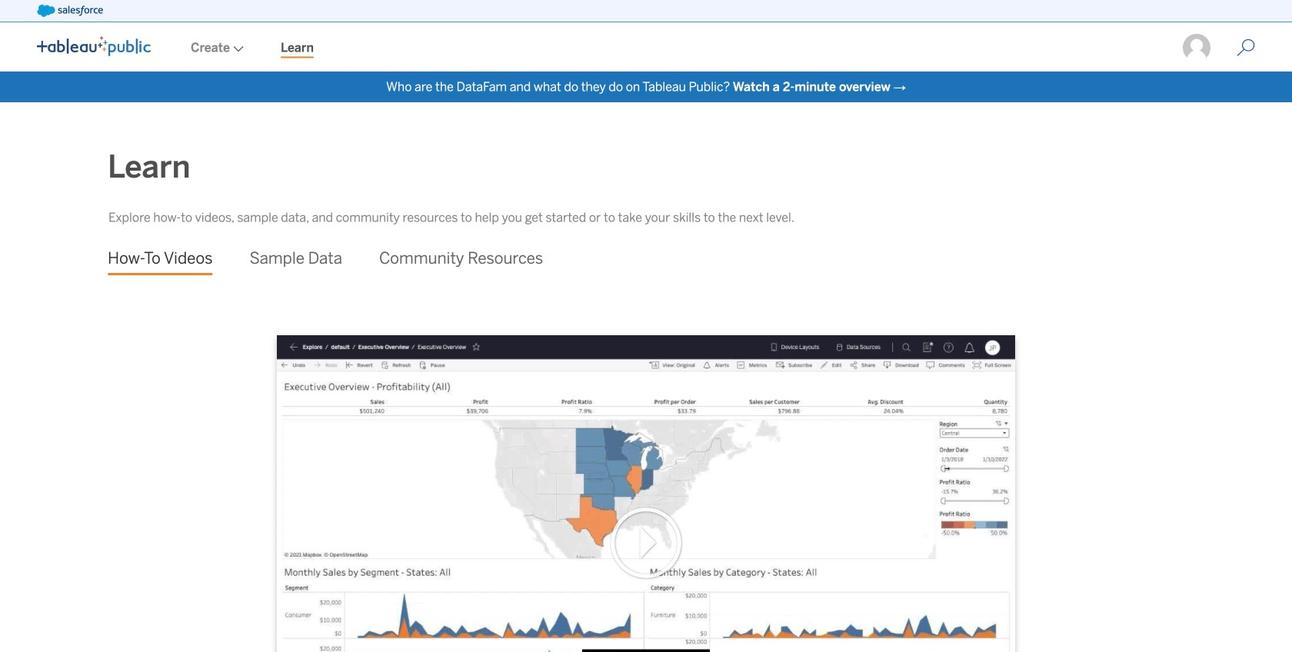 Task type: vqa. For each thing, say whether or not it's contained in the screenshot.
add favorite button
no



Task type: locate. For each thing, give the bounding box(es) containing it.
go to search image
[[1219, 38, 1274, 57]]

salesforce logo image
[[37, 5, 103, 17]]



Task type: describe. For each thing, give the bounding box(es) containing it.
logo image
[[37, 36, 151, 56]]

create image
[[230, 46, 244, 52]]

tara.schultz image
[[1182, 32, 1213, 63]]



